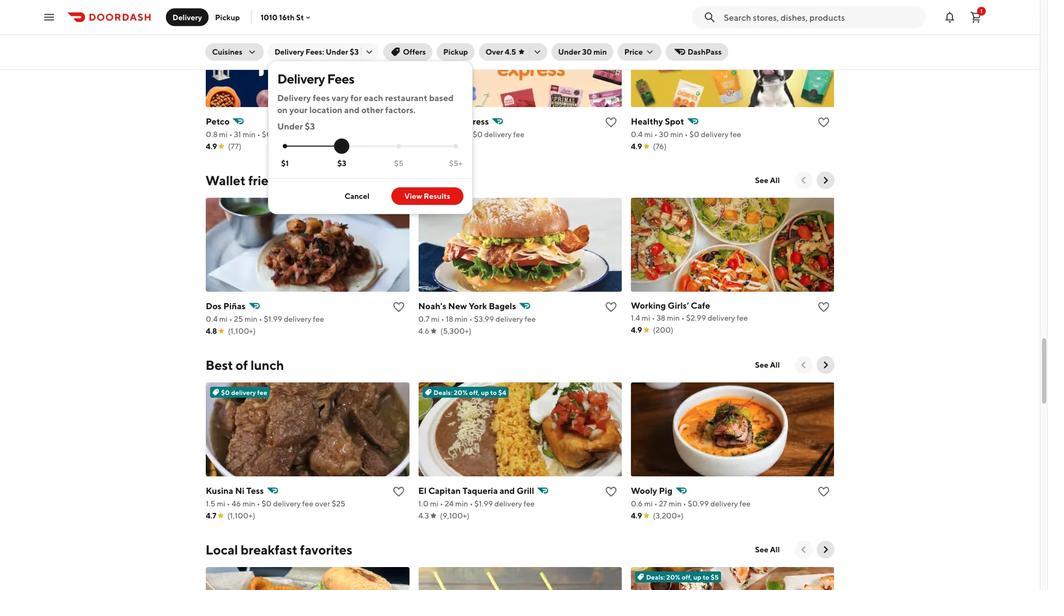 Task type: locate. For each thing, give the bounding box(es) containing it.
deals:
[[434, 388, 453, 396], [646, 573, 665, 581]]

mi right 0.6
[[644, 499, 653, 508]]

min right the 25 at left
[[245, 314, 257, 323]]

$3 down $3 stars and over 'image'
[[338, 159, 347, 168]]

2 vertical spatial $3
[[338, 159, 347, 168]]

min right the 24
[[455, 499, 468, 508]]

click to add this store to your saved list image
[[605, 116, 618, 129], [818, 116, 831, 129], [818, 300, 831, 314]]

30 inside under 30 min button
[[583, 47, 592, 56]]

see all
[[756, 176, 780, 185], [756, 360, 780, 369], [756, 545, 780, 554]]

1
[[981, 8, 983, 14]]

0.4 mi • 25 min • $1.99 delivery fee
[[206, 314, 324, 323]]

1 vertical spatial all
[[771, 360, 780, 369]]

min right 46
[[242, 499, 255, 508]]

0 vertical spatial $1.99
[[264, 314, 282, 323]]

1 vertical spatial up
[[694, 573, 702, 581]]

1 see from the top
[[756, 176, 769, 185]]

see for favorites
[[756, 545, 769, 554]]

0 vertical spatial $3
[[350, 47, 359, 56]]

1 vertical spatial to
[[703, 573, 710, 581]]

fee for pet food express
[[513, 130, 525, 139]]

pickup up cuisines
[[215, 13, 240, 22]]

of
[[236, 357, 248, 373]]

30
[[583, 47, 592, 56], [659, 130, 669, 139]]

$​0 for healthy spot
[[690, 130, 700, 139]]

4.9 down 0.6
[[631, 511, 642, 520]]

0 vertical spatial deals:
[[434, 388, 453, 396]]

next button of carousel image for wallet friendly
[[821, 175, 832, 186]]

under inside button
[[559, 47, 581, 56]]

24
[[445, 499, 454, 508]]

20%
[[454, 388, 468, 396], [667, 573, 681, 581]]

0 vertical spatial up
[[481, 388, 489, 396]]

next button of carousel image
[[821, 175, 832, 186], [821, 359, 832, 370]]

$0.99 right 27
[[688, 499, 709, 508]]

min right 27
[[669, 499, 682, 508]]

click to add this store to your saved list image for noah's new york bagels
[[605, 300, 618, 314]]

2 see all link from the top
[[749, 356, 787, 374]]

1.5 mi • 46 min • $​0 delivery fee over $25
[[206, 499, 345, 508]]

pickup button left over
[[437, 43, 475, 61]]

min
[[594, 47, 607, 56], [243, 130, 256, 139], [454, 130, 467, 139], [671, 130, 684, 139], [667, 313, 680, 322], [245, 314, 257, 323], [455, 314, 468, 323], [242, 499, 255, 508], [455, 499, 468, 508], [669, 499, 682, 508]]

kusina ni tess
[[206, 485, 264, 496]]

0 horizontal spatial pickup
[[215, 13, 240, 22]]

view
[[405, 191, 423, 201]]

under for under $3
[[277, 121, 303, 131]]

30 up (76)
[[659, 130, 669, 139]]

min for noah's new york bagels
[[455, 314, 468, 323]]

1 vertical spatial $3
[[305, 121, 315, 131]]

3 see all link from the top
[[749, 541, 787, 558]]

off, for $4
[[469, 388, 480, 396]]

mi right 0.8
[[219, 130, 228, 139]]

1 horizontal spatial up
[[694, 573, 702, 581]]

0 vertical spatial 20%
[[454, 388, 468, 396]]

2 see from the top
[[756, 360, 769, 369]]

2 previous button of carousel image from the top
[[799, 359, 810, 370]]

1 vertical spatial previous button of carousel image
[[799, 359, 810, 370]]

previous button of carousel image
[[799, 175, 810, 186], [799, 359, 810, 370], [799, 544, 810, 555]]

(77)
[[228, 142, 241, 151]]

cancel button
[[332, 187, 383, 205]]

0 horizontal spatial $​0
[[262, 499, 272, 508]]

0 horizontal spatial $3
[[305, 121, 315, 131]]

$1.99 down taqueria
[[475, 499, 493, 508]]

1 vertical spatial see all
[[756, 360, 780, 369]]

pig
[[659, 485, 673, 496]]

0 vertical spatial next button of carousel image
[[821, 175, 832, 186]]

0 horizontal spatial 0.4
[[206, 314, 218, 323]]

fee for kusina ni tess
[[302, 499, 313, 508]]

delivery inside delivery button
[[173, 13, 202, 22]]

mi down dos piñas
[[219, 314, 228, 323]]

up
[[481, 388, 489, 396], [694, 573, 702, 581]]

0 vertical spatial 30
[[583, 47, 592, 56]]

4.9 down the 1.4 at right
[[631, 325, 642, 334]]

previous button of carousel image for lunch
[[799, 359, 810, 370]]

fee
[[314, 130, 325, 139], [513, 130, 525, 139], [730, 130, 742, 139], [737, 313, 748, 322], [313, 314, 324, 323], [525, 314, 536, 323], [257, 388, 267, 396], [302, 499, 313, 508], [524, 499, 535, 508], [740, 499, 751, 508]]

0.4 down healthy
[[631, 130, 643, 139]]

0 horizontal spatial and
[[345, 105, 360, 115]]

1 horizontal spatial pickup button
[[437, 43, 475, 61]]

0 horizontal spatial pickup button
[[209, 8, 247, 26]]

pickup left over
[[444, 47, 468, 56]]

3 previous button of carousel image from the top
[[799, 544, 810, 555]]

min for kusina ni tess
[[242, 499, 255, 508]]

fee inside working girls' cafe 1.4 mi • 38 min • $2.99 delivery fee
[[737, 313, 748, 322]]

2 vertical spatial all
[[771, 545, 780, 554]]

$1 stars and over image
[[283, 144, 287, 148]]

click to add this store to your saved list image for dos piñas
[[392, 300, 405, 314]]

other
[[362, 105, 384, 115]]

delivery inside the delivery fees vary for each restaurant based on your location and other factors.
[[277, 93, 311, 103]]

1 next button of carousel image from the top
[[821, 175, 832, 186]]

1 vertical spatial see all link
[[749, 356, 787, 374]]

1 vertical spatial off,
[[682, 573, 692, 581]]

mi right 0.7
[[431, 314, 440, 323]]

previous button of carousel image for favorites
[[799, 544, 810, 555]]

$3
[[350, 47, 359, 56], [305, 121, 315, 131], [338, 159, 347, 168]]

1 vertical spatial pickup button
[[437, 43, 475, 61]]

1 horizontal spatial off,
[[682, 573, 692, 581]]

2 vertical spatial previous button of carousel image
[[799, 544, 810, 555]]

0 horizontal spatial to
[[490, 388, 497, 396]]

$5
[[394, 159, 404, 168], [711, 573, 719, 581]]

1 vertical spatial next button of carousel image
[[821, 359, 832, 370]]

1 vertical spatial 0.4
[[206, 314, 218, 323]]

cafe
[[691, 300, 711, 311]]

2 all from the top
[[771, 360, 780, 369]]

0.6 mi • 27 min • $0.99 delivery fee
[[631, 499, 751, 508]]

mi for pet food express
[[429, 130, 437, 139]]

and left grill
[[500, 485, 515, 496]]

delivery button
[[166, 8, 209, 26]]

up for $4
[[481, 388, 489, 396]]

mi right 1.0
[[430, 499, 439, 508]]

0 vertical spatial to
[[490, 388, 497, 396]]

1 horizontal spatial 0.4
[[631, 130, 643, 139]]

0 vertical spatial off,
[[469, 388, 480, 396]]

1 horizontal spatial 30
[[659, 130, 669, 139]]

best
[[206, 357, 233, 373]]

(1,100+) for friendly
[[228, 326, 256, 335]]

delivery fees vary for each restaurant based on your location and other factors.
[[277, 93, 454, 115]]

see for lunch
[[756, 360, 769, 369]]

offers
[[403, 47, 426, 56]]

mi right 1.7
[[429, 130, 437, 139]]

mi down healthy
[[644, 130, 653, 139]]

0.7
[[418, 314, 430, 323]]

2 next button of carousel image from the top
[[821, 359, 832, 370]]

min inside working girls' cafe 1.4 mi • 38 min • $2.99 delivery fee
[[667, 313, 680, 322]]

$0.99 for petco
[[262, 130, 283, 139]]

$​0 for kusina ni tess
[[262, 499, 272, 508]]

0 horizontal spatial $0.99
[[262, 130, 283, 139]]

delivery for wooly pig
[[711, 499, 738, 508]]

1 vertical spatial see
[[756, 360, 769, 369]]

$0 delivery fee
[[221, 388, 267, 396]]

each
[[364, 93, 384, 103]]

1 horizontal spatial $1.99
[[475, 499, 493, 508]]

0 vertical spatial see
[[756, 176, 769, 185]]

0 vertical spatial pickup
[[215, 13, 240, 22]]

4.3
[[418, 511, 429, 520]]

fees
[[327, 71, 355, 86]]

pickup
[[215, 13, 240, 22], [444, 47, 468, 56]]

working girls' cafe 1.4 mi • 38 min • $2.99 delivery fee
[[631, 300, 748, 322]]

$5 stars and over image
[[397, 144, 401, 148]]

4.9 down 0.8
[[206, 142, 217, 151]]

1 horizontal spatial 20%
[[667, 573, 681, 581]]

healthy spot
[[631, 116, 684, 126]]

1 horizontal spatial deals:
[[646, 573, 665, 581]]

all for favorites
[[771, 545, 780, 554]]

4.9 for pet food express
[[418, 142, 430, 151]]

min for healthy spot
[[671, 130, 684, 139]]

3 see all from the top
[[756, 545, 780, 554]]

0.7 mi • 18 min • $3.99 delivery fee
[[418, 314, 536, 323]]

2 vertical spatial see all
[[756, 545, 780, 554]]

1 vertical spatial 30
[[659, 130, 669, 139]]

0 horizontal spatial 20%
[[454, 388, 468, 396]]

lunch
[[251, 357, 284, 373]]

$3 down your
[[305, 121, 315, 131]]

0 horizontal spatial $5
[[394, 159, 404, 168]]

0 vertical spatial see all
[[756, 176, 780, 185]]

min right 38 on the bottom right
[[667, 313, 680, 322]]

$25
[[332, 499, 345, 508]]

best of lunch link
[[206, 356, 284, 374]]

32
[[443, 130, 452, 139]]

fee for petco
[[314, 130, 325, 139]]

delivery for healthy spot
[[701, 130, 729, 139]]

1 vertical spatial (1,100+)
[[227, 511, 255, 520]]

click to add this store to your saved list image
[[392, 300, 405, 314], [605, 300, 618, 314], [392, 485, 405, 498], [605, 485, 618, 498], [818, 485, 831, 498]]

up for $5
[[694, 573, 702, 581]]

delivery inside working girls' cafe 1.4 mi • 38 min • $2.99 delivery fee
[[708, 313, 736, 322]]

0 vertical spatial $0.99
[[262, 130, 283, 139]]

min down spot
[[671, 130, 684, 139]]

4.9 left (76)
[[631, 142, 642, 151]]

see all link for lunch
[[749, 356, 787, 374]]

1 horizontal spatial pickup
[[444, 47, 468, 56]]

local breakfast favorites link
[[206, 541, 353, 558]]

0 horizontal spatial under
[[277, 121, 303, 131]]

under 30 min
[[559, 47, 607, 56]]

0 vertical spatial see all link
[[749, 172, 787, 189]]

0 horizontal spatial off,
[[469, 388, 480, 396]]

4.9 down 1.7
[[418, 142, 430, 151]]

$3 up fees at the left top of page
[[350, 47, 359, 56]]

0 vertical spatial previous button of carousel image
[[799, 175, 810, 186]]

1 horizontal spatial $​0
[[473, 130, 483, 139]]

ni
[[235, 485, 244, 496]]

fee for healthy spot
[[730, 130, 742, 139]]

0 horizontal spatial $1.99
[[264, 314, 282, 323]]

31
[[234, 130, 241, 139]]

1 vertical spatial deals:
[[646, 573, 665, 581]]

(9,100+)
[[440, 511, 470, 520]]

38
[[657, 313, 666, 322]]

$1.99 right the 25 at left
[[264, 314, 282, 323]]

next button of carousel image for best of lunch
[[821, 359, 832, 370]]

$​0
[[473, 130, 483, 139], [690, 130, 700, 139], [262, 499, 272, 508]]

$0.99 down on
[[262, 130, 283, 139]]

local
[[206, 542, 238, 557]]

1 see all from the top
[[756, 176, 780, 185]]

all
[[771, 176, 780, 185], [771, 360, 780, 369], [771, 545, 780, 554]]

30 left price
[[583, 47, 592, 56]]

2 horizontal spatial $​0
[[690, 130, 700, 139]]

cancel
[[345, 191, 370, 201]]

min left price
[[594, 47, 607, 56]]

vary
[[332, 93, 349, 103]]

deals: for deals: 20% off, up to $5
[[646, 573, 665, 581]]

pickup button up cuisines
[[209, 8, 247, 26]]

1 vertical spatial $1.99
[[475, 499, 493, 508]]

see
[[756, 176, 769, 185], [756, 360, 769, 369], [756, 545, 769, 554]]

(3,200+)
[[653, 511, 684, 520]]

1.0
[[418, 499, 429, 508]]

delivery
[[284, 130, 312, 139], [484, 130, 512, 139], [701, 130, 729, 139], [708, 313, 736, 322], [284, 314, 311, 323], [496, 314, 523, 323], [231, 388, 256, 396], [273, 499, 301, 508], [495, 499, 522, 508], [711, 499, 738, 508]]

$2.99
[[686, 313, 706, 322]]

bagels
[[489, 301, 516, 311]]

0 vertical spatial $5
[[394, 159, 404, 168]]

1 horizontal spatial to
[[703, 573, 710, 581]]

click to add this store to your saved list image for healthy spot
[[818, 116, 831, 129]]

notification bell image
[[944, 11, 957, 24]]

to for $5
[[703, 573, 710, 581]]

1 vertical spatial $0.99
[[688, 499, 709, 508]]

deals: for deals: 20% off, up to $4
[[434, 388, 453, 396]]

0 horizontal spatial up
[[481, 388, 489, 396]]

price
[[625, 47, 643, 56]]

1 vertical spatial 20%
[[667, 573, 681, 581]]

1 horizontal spatial $0.99
[[688, 499, 709, 508]]

1010
[[261, 13, 278, 22]]

$0.99 for wooly pig
[[688, 499, 709, 508]]

1 horizontal spatial and
[[500, 485, 515, 496]]

0 horizontal spatial deals:
[[434, 388, 453, 396]]

and down for
[[345, 105, 360, 115]]

min right 32
[[454, 130, 467, 139]]

your
[[290, 105, 308, 115]]

mi right the 1.4 at right
[[642, 313, 651, 322]]

fees
[[313, 93, 330, 103]]

(1,100+) for of
[[227, 511, 255, 520]]

0 vertical spatial 0.4
[[631, 130, 643, 139]]

0 horizontal spatial 30
[[583, 47, 592, 56]]

3 see from the top
[[756, 545, 769, 554]]

2 vertical spatial see all link
[[749, 541, 787, 558]]

0.4 mi • 30 min • $​0 delivery fee
[[631, 130, 742, 139]]

0 vertical spatial all
[[771, 176, 780, 185]]

0.4 up 4.8
[[206, 314, 218, 323]]

4.6
[[418, 326, 429, 335]]

3 all from the top
[[771, 545, 780, 554]]

0.8
[[206, 130, 217, 139]]

16th
[[279, 13, 295, 22]]

2 horizontal spatial under
[[559, 47, 581, 56]]

0 vertical spatial (1,100+)
[[228, 326, 256, 335]]

cuisines
[[212, 47, 243, 56]]

over
[[315, 499, 330, 508]]

0 vertical spatial and
[[345, 105, 360, 115]]

2 vertical spatial see
[[756, 545, 769, 554]]

see all link
[[749, 172, 787, 189], [749, 356, 787, 374], [749, 541, 787, 558]]

delivery fees: under $3
[[275, 47, 359, 56]]

mi right 1.5
[[217, 499, 225, 508]]

wooly pig
[[631, 485, 673, 496]]

min right 18
[[455, 314, 468, 323]]

local breakfast favorites
[[206, 542, 353, 557]]

fee for dos piñas
[[313, 314, 324, 323]]

2 see all from the top
[[756, 360, 780, 369]]

fee for wooly pig
[[740, 499, 751, 508]]

min right '31'
[[243, 130, 256, 139]]

delivery for kusina ni tess
[[273, 499, 301, 508]]

1 previous button of carousel image from the top
[[799, 175, 810, 186]]

1 vertical spatial $5
[[711, 573, 719, 581]]

(1,100+) down 46
[[227, 511, 255, 520]]

(1,100+) down the 25 at left
[[228, 326, 256, 335]]



Task type: vqa. For each thing, say whether or not it's contained in the screenshot.
the middle Under
yes



Task type: describe. For each thing, give the bounding box(es) containing it.
1.5
[[206, 499, 215, 508]]

restaurant
[[385, 93, 428, 103]]

see all for favorites
[[756, 545, 780, 554]]

20% for deals: 20% off, up to $5
[[667, 573, 681, 581]]

el capitan taqueria and grill
[[418, 485, 534, 496]]

$5+
[[449, 159, 463, 168]]

mi for el capitan taqueria and grill
[[430, 499, 439, 508]]

best of lunch
[[206, 357, 284, 373]]

2 items, open order cart image
[[970, 11, 983, 24]]

dos piñas
[[206, 301, 245, 311]]

delivery for petco
[[284, 130, 312, 139]]

location
[[310, 105, 343, 115]]

mi for noah's new york bagels
[[431, 314, 440, 323]]

delivery for delivery fees
[[277, 71, 325, 86]]

(5,300+)
[[440, 326, 472, 335]]

click to add this store to your saved list image for kusina ni tess
[[392, 485, 405, 498]]

all for lunch
[[771, 360, 780, 369]]

1 horizontal spatial $5
[[711, 573, 719, 581]]

click to add this store to your saved list image for pet food express
[[605, 116, 618, 129]]

dashpass
[[688, 47, 722, 56]]

$3.99
[[474, 314, 494, 323]]

over 4.5 button
[[479, 43, 548, 61]]

0.6
[[631, 499, 643, 508]]

working
[[631, 300, 666, 311]]

4.9 for petco
[[206, 142, 217, 151]]

1 horizontal spatial under
[[326, 47, 349, 56]]

0.8 mi • 31 min • $0.99 delivery fee
[[206, 130, 325, 139]]

1.0 mi • 24 min • $1.99 delivery fee
[[418, 499, 535, 508]]

over 4.5
[[486, 47, 517, 56]]

see all for lunch
[[756, 360, 780, 369]]

dashpass button
[[666, 43, 729, 61]]

0.4 for dos piñas
[[206, 314, 218, 323]]

delivery for delivery fees vary for each restaurant based on your location and other factors.
[[277, 93, 311, 103]]

4.5
[[505, 47, 517, 56]]

(276)
[[441, 142, 458, 151]]

view results
[[405, 191, 451, 201]]

pet food express
[[418, 116, 489, 126]]

min for el capitan taqueria and grill
[[455, 499, 468, 508]]

$​0 for pet food express
[[473, 130, 483, 139]]

under $3
[[277, 121, 315, 131]]

over
[[486, 47, 504, 56]]

taqueria
[[463, 485, 498, 496]]

$0
[[221, 388, 230, 396]]

mi inside working girls' cafe 1.4 mi • 38 min • $2.99 delivery fee
[[642, 313, 651, 322]]

$1.99 for piñas
[[264, 314, 282, 323]]

1 horizontal spatial $3
[[338, 159, 347, 168]]

1.4
[[631, 313, 640, 322]]

fee for el capitan taqueria and grill
[[524, 499, 535, 508]]

$1
[[281, 159, 289, 168]]

view results button
[[392, 187, 464, 205]]

on
[[277, 105, 288, 115]]

express
[[457, 116, 489, 126]]

based
[[429, 93, 454, 103]]

(76)
[[653, 142, 667, 151]]

1010 16th st button
[[261, 13, 313, 22]]

min inside button
[[594, 47, 607, 56]]

Store search: begin typing to search for stores available on DoorDash text field
[[724, 11, 920, 23]]

1.7
[[418, 130, 427, 139]]

fees:
[[306, 47, 325, 56]]

min for dos piñas
[[245, 314, 257, 323]]

min for petco
[[243, 130, 256, 139]]

1 vertical spatial and
[[500, 485, 515, 496]]

1 button
[[966, 6, 988, 28]]

pet
[[418, 116, 433, 126]]

mi for healthy spot
[[644, 130, 653, 139]]

under 30 min button
[[552, 43, 614, 61]]

grill
[[517, 485, 534, 496]]

wallet friendly link
[[206, 172, 295, 189]]

20% for deals: 20% off, up to $4
[[454, 388, 468, 396]]

capitan
[[428, 485, 461, 496]]

offers button
[[384, 43, 433, 61]]

results
[[424, 191, 451, 201]]

wallet
[[206, 172, 246, 188]]

2 horizontal spatial $3
[[350, 47, 359, 56]]

46
[[232, 499, 241, 508]]

off, for $5
[[682, 573, 692, 581]]

min for wooly pig
[[669, 499, 682, 508]]

mi for petco
[[219, 130, 228, 139]]

mi for dos piñas
[[219, 314, 228, 323]]

wallet friendly
[[206, 172, 295, 188]]

(200)
[[653, 325, 674, 334]]

dos
[[206, 301, 221, 311]]

factors.
[[386, 105, 416, 115]]

deals: 20% off, up to $5
[[646, 573, 719, 581]]

0 vertical spatial pickup button
[[209, 8, 247, 26]]

price button
[[618, 43, 662, 61]]

delivery for noah's new york bagels
[[496, 314, 523, 323]]

1 all from the top
[[771, 176, 780, 185]]

spot
[[665, 116, 684, 126]]

delivery for delivery
[[173, 13, 202, 22]]

4.7
[[206, 511, 216, 520]]

friendly
[[248, 172, 295, 188]]

4.9 for wooly pig
[[631, 511, 642, 520]]

$1.99 for capitan
[[475, 499, 493, 508]]

new
[[448, 301, 467, 311]]

1 see all link from the top
[[749, 172, 787, 189]]

mi for wooly pig
[[644, 499, 653, 508]]

1010 16th st
[[261, 13, 304, 22]]

fee for noah's new york bagels
[[525, 314, 536, 323]]

under for under 30 min
[[559, 47, 581, 56]]

delivery for delivery fees: under $3
[[275, 47, 304, 56]]

noah's new york bagels
[[418, 301, 516, 311]]

click to add this store to your saved list image for wooly pig
[[818, 485, 831, 498]]

delivery for pet food express
[[484, 130, 512, 139]]

wooly
[[631, 485, 657, 496]]

$3 stars and over image
[[340, 144, 344, 148]]

st
[[296, 13, 304, 22]]

$4
[[498, 388, 506, 396]]

4.9 for healthy spot
[[631, 142, 642, 151]]

kusina
[[206, 485, 233, 496]]

delivery for dos piñas
[[284, 314, 311, 323]]

to for $4
[[490, 388, 497, 396]]

click to add this store to your saved list image for el capitan taqueria and grill
[[605, 485, 618, 498]]

favorites
[[300, 542, 353, 557]]

delivery for el capitan taqueria and grill
[[495, 499, 522, 508]]

piñas
[[223, 301, 245, 311]]

1 vertical spatial pickup
[[444, 47, 468, 56]]

1.7 mi • 32 min • $​0 delivery fee
[[418, 130, 525, 139]]

breakfast
[[241, 542, 298, 557]]

next button of carousel image
[[821, 544, 832, 555]]

$5+ stars and over image
[[454, 144, 458, 148]]

0.4 for healthy spot
[[631, 130, 643, 139]]

york
[[469, 301, 487, 311]]

for
[[351, 93, 362, 103]]

mi for kusina ni tess
[[217, 499, 225, 508]]

min for pet food express
[[454, 130, 467, 139]]

and inside the delivery fees vary for each restaurant based on your location and other factors.
[[345, 105, 360, 115]]

see all link for favorites
[[749, 541, 787, 558]]

open menu image
[[43, 11, 56, 24]]

noah's
[[418, 301, 447, 311]]

petco
[[206, 116, 230, 126]]



